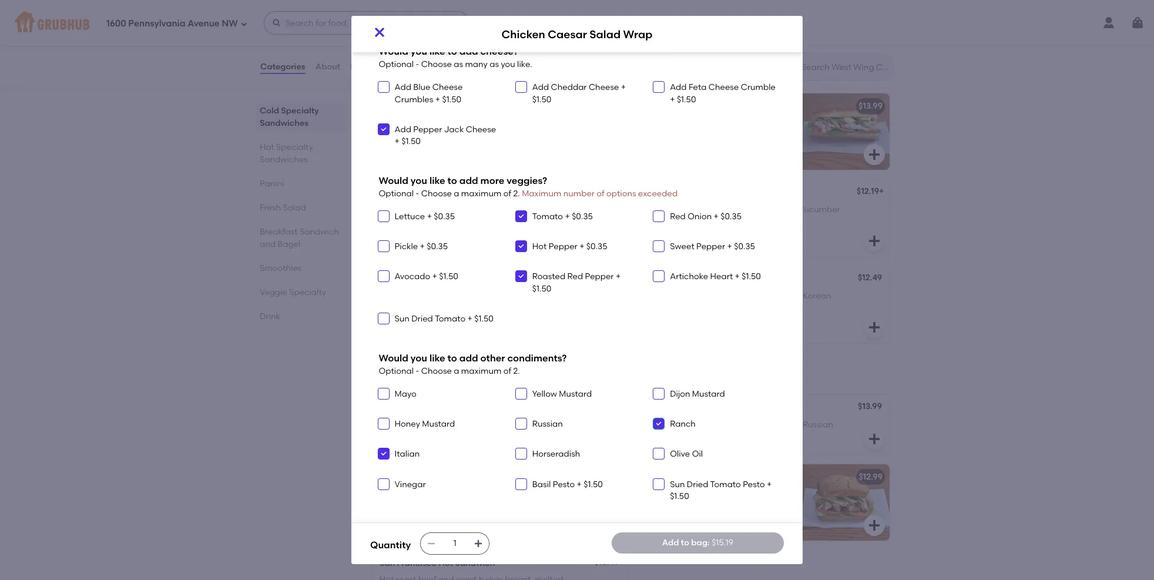 Task type: describe. For each thing, give the bounding box(es) containing it.
pepper for hot
[[549, 242, 578, 252]]

worcestershire
[[397, 431, 457, 441]]

1 vertical spatial caesar
[[415, 274, 444, 284]]

svg image for pickle
[[380, 243, 387, 250]]

optional for would you like to add more veggies?
[[379, 188, 414, 198]]

smoothies tab
[[260, 262, 342, 274]]

fresh
[[260, 203, 281, 213]]

tomato, inside 'crispy bacon, lettuce, tomato, mayo on toasted choice of bread.'
[[469, 31, 501, 41]]

bagel
[[278, 239, 300, 249]]

svg image for horseradish
[[518, 450, 525, 457]]

add for add to bag: $15.19
[[662, 538, 679, 548]]

lettuce, inside 'crispy bacon, lettuce, tomato, mayo on toasted choice of bread.'
[[437, 31, 467, 41]]

add for add cheddar cheese + $1.50
[[532, 82, 549, 92]]

pepper inside roasted red pepper + $1.50
[[585, 272, 614, 282]]

lettuce, inside 'avocado, lettuce, tomato, red onion, cucumber on choice of bread.'
[[683, 204, 715, 214]]

0 vertical spatial tomato
[[532, 211, 563, 221]]

choice inside the gilled chicken breast, shredded parmesan, croutons, romaine lettuce, tossed with caesar dressing on choice of wrap
[[428, 326, 456, 336]]

pesto inside sun dried tomato pesto + $1.50
[[743, 479, 765, 489]]

+ inside add pepper jack  cheese + $1.50
[[395, 136, 400, 146]]

sub
[[745, 43, 760, 53]]

choice for veggie
[[655, 216, 682, 226]]

lettuce + $0.35
[[395, 211, 455, 221]]

honey maple turkey, avocado, spinach, korean bbq sauce, mayo on choice of wrap
[[643, 291, 831, 313]]

choice inside honey maple turkey, avocado, spinach, korean bbq sauce, mayo on choice of wrap
[[728, 303, 756, 313]]

2 vertical spatial sandwiches
[[457, 367, 532, 382]]

of down 'more' on the top of the page
[[503, 188, 511, 198]]

svg image for ranch
[[655, 420, 662, 427]]

smoothies
[[260, 263, 302, 273]]

many
[[465, 59, 488, 69]]

blt cold sandwich
[[380, 15, 457, 25]]

1 as from the left
[[454, 59, 463, 69]]

turkey for honey
[[670, 274, 697, 284]]

sandwich up provolone,
[[715, 15, 755, 25]]

add for other
[[459, 353, 478, 364]]

fresh salad
[[260, 203, 306, 213]]

add for cheese?
[[459, 46, 478, 57]]

dressing inside hot beef pastrami, melted swiss, homemade coleslaw, russian dressing on toasted rye.
[[451, 501, 484, 511]]

sandwich down input item quantity number field
[[455, 558, 495, 568]]

hot inside tab
[[260, 142, 274, 152]]

cobbie cold sandwich
[[643, 101, 736, 111]]

you for would you like to add more veggies?
[[411, 175, 427, 186]]

oil
[[692, 449, 703, 459]]

+ inside roasted red pepper + $1.50
[[616, 272, 621, 282]]

hot beef pastrami, melted swiss, homemade coleslaw, russian dressing on toasted rye.
[[380, 489, 558, 511]]

1600 pennsylvania avenue nw
[[106, 18, 238, 29]]

$1.50 inside add feta cheese crumble + $1.50
[[677, 94, 696, 104]]

2 as from the left
[[490, 59, 499, 69]]

wrap inside honey maple turkey, avocado, spinach, korean bbq sauce, mayo on choice of wrap
[[768, 303, 790, 313]]

would for would you like to add other condiments?
[[379, 353, 408, 364]]

cold up provolone,
[[694, 15, 713, 25]]

choice for blt cold sandwich
[[380, 43, 407, 53]]

rye. inside hot beef pastrami, melted swiss, homemade coleslaw, russian dressing on toasted rye.
[[531, 501, 545, 511]]

honey turkey wrap
[[643, 274, 721, 284]]

chicken up gilled at the bottom left of page
[[380, 274, 413, 284]]

with
[[443, 314, 460, 324]]

yellow mustard
[[532, 389, 592, 399]]

and inside breakfast sandwich and bagel
[[260, 239, 276, 249]]

would for would you like to add cheese?
[[379, 46, 408, 57]]

sandwich up hot beef pastrami, melted swiss, homemade coleslaw, russian dressing on toasted rye. in the bottom of the page
[[443, 472, 483, 482]]

0 horizontal spatial chicken caesar salad wrap
[[380, 274, 494, 284]]

artichoke
[[670, 272, 708, 282]]

on inside hot beef pastrami, melted swiss, homemade coleslaw, russian dressing on toasted rye.
[[486, 501, 496, 511]]

sauce,
[[662, 303, 690, 313]]

cheese?
[[480, 46, 518, 57]]

dijon mustard
[[670, 389, 725, 399]]

chicken
[[671, 489, 702, 499]]

rueben hot sandwich
[[643, 403, 732, 413]]

about button
[[315, 46, 341, 88]]

tasty turkey cold sandwich
[[643, 15, 755, 25]]

1 horizontal spatial russian
[[532, 419, 563, 429]]

choose for more
[[421, 188, 452, 198]]

tomato, for grilled chicken breast, avocado, lettuce, tomato, honey mustard on rosemary focaccia.
[[675, 501, 707, 511]]

choose for other
[[421, 366, 452, 376]]

hot roast beef jalapeno sandwich
[[380, 403, 522, 413]]

$1.50 down romaine
[[474, 314, 494, 324]]

melted for sauce
[[440, 419, 468, 429]]

wrap down tasty
[[623, 27, 653, 41]]

main navigation navigation
[[0, 0, 1154, 46]]

you down cheese?
[[501, 59, 515, 69]]

1 horizontal spatial red
[[670, 211, 686, 221]]

2. for veggies?
[[513, 188, 520, 198]]

to for cheese?
[[448, 46, 457, 57]]

new
[[380, 472, 398, 482]]

toasted inside hot beef pastrami, melted swiss, homemade coleslaw, russian dressing on toasted rye.
[[498, 501, 529, 511]]

sauce
[[459, 431, 483, 441]]

on right breast
[[735, 472, 745, 482]]

2 vertical spatial salad
[[446, 274, 470, 284]]

italian cold sandwich
[[380, 188, 469, 198]]

korean
[[803, 291, 831, 301]]

- for would you like to add other condiments?
[[416, 366, 419, 376]]

hot corn beef, melted swiss, sauerkraut, russian dressing on toasted rye.
[[643, 419, 833, 441]]

avocado, inside honey maple turkey, avocado, spinach, korean bbq sauce, mayo on choice of wrap
[[726, 291, 764, 301]]

svg image for chicken caesar salad wrap
[[373, 25, 387, 39]]

like for cheese?
[[430, 46, 445, 57]]

onion,
[[769, 204, 796, 214]]

sandwich up would you like to add cheese? optional - choose as many as you like.
[[417, 15, 457, 25]]

toasted inside ham, turkey, crispy bacon, lettuce, tomato, mayo on toasted choice of bread.
[[392, 130, 423, 140]]

pepper for sweet
[[696, 242, 725, 252]]

cheese inside add pepper jack  cheese + $1.50
[[466, 124, 496, 134]]

$1.50 inside the add cheddar cheese + $1.50
[[532, 94, 551, 104]]

cold inside cold specialty sandwiches
[[260, 106, 279, 116]]

specialty for cold specialty sandwiches tab
[[281, 106, 319, 116]]

hot pepper + $0.35
[[532, 242, 607, 252]]

toasted inside hot roast beef, melted jalapeno havarti, horseradish and worcestershire sauce on toasted sub.
[[497, 431, 528, 441]]

honey for honey turkey wrap
[[643, 274, 669, 284]]

bread. inside ham, turkey, crispy bacon, lettuce, tomato, mayo on toasted choice of bread.
[[463, 130, 489, 140]]

specialty up beef
[[396, 367, 454, 382]]

mayo for ham, turkey, crispy bacon, lettuce, tomato, mayo on toasted choice of bread.
[[553, 118, 575, 128]]

club
[[380, 101, 399, 111]]

rosemary
[[643, 512, 681, 522]]

hot inside hot corn beef, melted swiss, sauerkraut, russian dressing on toasted rye.
[[643, 419, 657, 429]]

svg image for add blue cheese crumbles
[[380, 84, 387, 91]]

add to bag: $15.19
[[662, 538, 733, 548]]

sandwiches for cold specialty sandwiches tab
[[260, 118, 309, 128]]

veggies?
[[507, 175, 547, 186]]

bread. for veggie
[[694, 216, 720, 226]]

avenue
[[188, 18, 220, 29]]

sandwich up crispy
[[422, 101, 462, 111]]

sandwiches for hot specialty sandwiches tab
[[260, 155, 308, 165]]

sandwich up jalapeno
[[482, 403, 522, 413]]

jalapeno
[[470, 419, 506, 429]]

rueben
[[643, 403, 674, 413]]

0 vertical spatial $13.99
[[859, 101, 883, 111]]

olive
[[670, 449, 690, 459]]

maple
[[670, 291, 695, 301]]

bacon, inside ham, turkey, crispy bacon, lettuce, tomato, mayo on toasted choice of bread.
[[457, 118, 485, 128]]

+ inside add feta cheese crumble + $1.50
[[670, 94, 675, 104]]

tomato,
[[717, 204, 750, 214]]

breakfast
[[260, 227, 298, 237]]

crispy
[[431, 118, 455, 128]]

provolone,
[[700, 31, 742, 41]]

reviews button
[[350, 46, 384, 88]]

italian for italian
[[395, 449, 420, 459]]

you for would you like to add cheese?
[[411, 46, 427, 57]]

categories button
[[260, 46, 306, 88]]

$0.35 up roasted red pepper + $1.50
[[586, 242, 607, 252]]

to for other
[[448, 353, 457, 364]]

cold specialty sandwiches tab
[[260, 105, 342, 129]]

sandwich up lettuce + $0.35
[[429, 188, 469, 198]]

focaccia.
[[682, 512, 720, 522]]

$0.35 right onion
[[721, 211, 742, 221]]

$12.19 +
[[857, 186, 884, 196]]

1 vertical spatial hot specialty sandwiches
[[370, 367, 532, 382]]

turkey breast, provolone, avocado, lettuce, tomato, mayo on sub roll.
[[643, 31, 782, 53]]

cold for club cold sandwich
[[401, 101, 420, 111]]

sandwich inside breakfast sandwich and bagel
[[300, 227, 339, 237]]

coleslaw,
[[380, 501, 416, 511]]

lettuce
[[395, 211, 425, 221]]

italian for italian cold sandwich
[[380, 188, 406, 198]]

olive oil
[[670, 449, 703, 459]]

dijon
[[670, 389, 690, 399]]

homemade
[[512, 489, 558, 499]]

grilled chicken breast on focaccia hot sandwich image
[[802, 464, 890, 541]]

$11.49 for $11.49 +
[[593, 14, 616, 24]]

toasted inside 'crispy bacon, lettuce, tomato, mayo on toasted choice of bread.'
[[539, 31, 570, 41]]

sweet
[[670, 242, 694, 252]]

lettuce, inside the gilled chicken breast, shredded parmesan, croutons, romaine lettuce, tossed with caesar dressing on choice of wrap
[[380, 314, 412, 324]]

san francisco hot sandwich
[[380, 558, 495, 568]]

$0.35 right the pickle
[[427, 242, 448, 252]]

caesar inside the gilled chicken breast, shredded parmesan, croutons, romaine lettuce, tossed with caesar dressing on choice of wrap
[[462, 314, 491, 324]]

dried for sun dried tomato + $1.50
[[411, 314, 433, 324]]

sandwich down dijon mustard
[[692, 403, 732, 413]]

crumbles
[[395, 94, 433, 104]]

to left bag:
[[681, 538, 689, 548]]

+ inside the add cheddar cheese + $1.50
[[621, 82, 626, 92]]

a for other
[[454, 366, 459, 376]]

add for more
[[459, 175, 478, 186]]

shredded
[[469, 291, 508, 301]]

lettuce, for ham, turkey, crispy bacon, lettuce, tomato, mayo on toasted choice of bread.
[[487, 118, 517, 128]]

more
[[480, 175, 504, 186]]

rye. inside hot corn beef, melted swiss, sauerkraut, russian dressing on toasted rye.
[[723, 431, 738, 441]]

mustard for dijon mustard
[[692, 389, 725, 399]]

1600
[[106, 18, 126, 29]]

$0.35 down number
[[572, 211, 593, 221]]

on inside ham, turkey, crispy bacon, lettuce, tomato, mayo on toasted choice of bread.
[[380, 130, 390, 140]]

0 horizontal spatial mayo
[[395, 389, 416, 399]]

$1.50 inside add pepper jack  cheese + $1.50
[[401, 136, 421, 146]]

red onion + $0.35
[[670, 211, 742, 221]]

of inside honey maple turkey, avocado, spinach, korean bbq sauce, mayo on choice of wrap
[[758, 303, 766, 313]]

mayo inside honey maple turkey, avocado, spinach, korean bbq sauce, mayo on choice of wrap
[[692, 303, 713, 313]]

avocado
[[395, 272, 430, 282]]

sandwich left $12.99
[[803, 472, 843, 482]]

of inside the gilled chicken breast, shredded parmesan, croutons, romaine lettuce, tossed with caesar dressing on choice of wrap
[[458, 326, 466, 336]]

heart
[[710, 272, 733, 282]]

+ inside sun dried tomato pesto + $1.50
[[767, 479, 772, 489]]

sun for sun dried tomato + $1.50
[[395, 314, 410, 324]]

svg image for artichoke heart
[[655, 273, 662, 280]]

chicken up chicken
[[672, 472, 705, 482]]

choose inside would you like to add cheese? optional - choose as many as you like.
[[421, 59, 452, 69]]

hot inside hot beef pastrami, melted swiss, homemade coleslaw, russian dressing on toasted rye.
[[380, 489, 394, 499]]

honey for honey mustard
[[395, 419, 420, 429]]

tomato for sun dried tomato pesto + $1.50
[[710, 479, 741, 489]]

of inside 'crispy bacon, lettuce, tomato, mayo on toasted choice of bread.'
[[408, 43, 416, 53]]

on inside hot corn beef, melted swiss, sauerkraut, russian dressing on toasted rye.
[[678, 431, 688, 441]]

san
[[380, 558, 395, 568]]

mayo for turkey breast, provolone, avocado, lettuce, tomato, mayo on sub roll.
[[709, 43, 731, 53]]

cucumber
[[797, 204, 840, 214]]

1 horizontal spatial chicken caesar salad wrap
[[501, 27, 653, 41]]

mustard for yellow mustard
[[559, 389, 592, 399]]

svg image for mayo
[[380, 390, 387, 397]]

Input item quantity number field
[[442, 533, 468, 554]]

of left 'options'
[[597, 188, 605, 198]]

svg image for olive oil
[[655, 450, 662, 457]]

red inside roasted red pepper + $1.50
[[567, 272, 583, 282]]

$13.99 for hot beef pastrami, melted swiss, homemade coleslaw, russian dressing on toasted rye.
[[595, 471, 619, 481]]

roast
[[396, 419, 416, 429]]

avocado, inside 'avocado, lettuce, tomato, red onion, cucumber on choice of bread.'
[[643, 204, 681, 214]]

would you like to add other condiments? optional - choose a maximum of 2.
[[379, 353, 567, 376]]

turkey for tasty
[[666, 15, 692, 25]]

svg image for lettuce
[[380, 213, 387, 220]]

wrap up shredded
[[472, 274, 494, 284]]

pennsylvania
[[128, 18, 185, 29]]



Task type: locate. For each thing, give the bounding box(es) containing it.
1 grilled from the top
[[643, 472, 670, 482]]

choice down sun dried tomato + $1.50 at the bottom left of page
[[428, 326, 456, 336]]

2 horizontal spatial choice
[[655, 216, 682, 226]]

2 vertical spatial turkey
[[670, 274, 697, 284]]

2 - from the top
[[416, 188, 419, 198]]

chicken caesar salad wrap image
[[538, 266, 626, 343]]

beef, for sandwich
[[679, 419, 699, 429]]

mayo down provolone,
[[709, 43, 731, 53]]

add blue cheese crumbles
[[395, 82, 463, 104]]

drink tab
[[260, 310, 342, 323]]

would inside would you like to add other condiments? optional - choose a maximum of 2.
[[379, 353, 408, 364]]

maximum down 'more' on the top of the page
[[461, 188, 501, 198]]

0 vertical spatial grilled
[[643, 472, 670, 482]]

mayo
[[692, 303, 713, 313], [395, 389, 416, 399]]

2. down veggies?
[[513, 188, 520, 198]]

sun dried tomato pesto + $1.50
[[670, 479, 772, 501]]

0 horizontal spatial choice
[[428, 326, 456, 336]]

add inside the add cheddar cheese + $1.50
[[532, 82, 549, 92]]

hot specialty sandwiches tab
[[260, 141, 342, 166]]

0 horizontal spatial choice
[[380, 43, 407, 53]]

bread. inside 'crispy bacon, lettuce, tomato, mayo on toasted choice of bread.'
[[418, 43, 445, 53]]

1 horizontal spatial dried
[[687, 479, 708, 489]]

cold right blt
[[396, 15, 415, 25]]

cobbie cold sandwich image
[[802, 94, 890, 170]]

and inside hot roast beef, melted jalapeno havarti, horseradish and worcestershire sauce on toasted sub.
[[380, 431, 395, 441]]

1 would from the top
[[379, 46, 408, 57]]

sun for sun dried tomato
[[395, 9, 410, 19]]

like down tossed
[[430, 353, 445, 364]]

panini tab
[[260, 177, 342, 190]]

0 vertical spatial like
[[430, 46, 445, 57]]

1 vertical spatial mayo
[[395, 389, 416, 399]]

2.
[[513, 188, 520, 198], [513, 366, 520, 376]]

sun dried tomato + $1.50
[[395, 314, 494, 324]]

1 vertical spatial chicken caesar salad wrap
[[380, 274, 494, 284]]

$1.50 inside roasted red pepper + $1.50
[[532, 284, 551, 294]]

veggie up drink
[[260, 287, 287, 297]]

on down ham,
[[380, 130, 390, 140]]

cold up 'lettuce'
[[408, 188, 427, 198]]

sun dried tomato
[[395, 9, 464, 19]]

1 vertical spatial sandwiches
[[260, 155, 308, 165]]

0 horizontal spatial avocado,
[[643, 204, 681, 214]]

bacon, inside 'crispy bacon, lettuce, tomato, mayo on toasted choice of bread.'
[[407, 31, 435, 41]]

veggie specialty tab
[[260, 286, 342, 299]]

wrap
[[623, 27, 653, 41], [472, 274, 494, 284], [699, 274, 721, 284], [768, 303, 790, 313], [468, 326, 490, 336]]

0 horizontal spatial lettuce,
[[380, 314, 412, 324]]

salad up breast,
[[446, 274, 470, 284]]

caesar down romaine
[[462, 314, 491, 324]]

red right roasted
[[567, 272, 583, 282]]

horseradish
[[540, 419, 586, 429]]

avocado, for sandwich
[[744, 31, 782, 41]]

-
[[416, 59, 419, 69], [416, 188, 419, 198], [416, 366, 419, 376]]

lettuce, for grilled chicken breast, avocado, lettuce, tomato, honey mustard on rosemary focaccia.
[[643, 501, 673, 511]]

cold specialty sandwiches
[[260, 106, 319, 128]]

avocado, down exceeded
[[643, 204, 681, 214]]

0 vertical spatial would
[[379, 46, 408, 57]]

choose inside the would you like to add more veggies? optional - choose a maximum of 2. maximum number of options exceeded
[[421, 188, 452, 198]]

$13.99
[[859, 101, 883, 111], [858, 402, 882, 411], [595, 471, 619, 481]]

$1.50 up breast,
[[439, 272, 458, 282]]

1 vertical spatial mayo
[[709, 43, 731, 53]]

0 horizontal spatial mayo
[[502, 31, 525, 41]]

vinegar
[[395, 479, 426, 489]]

0 vertical spatial mayo
[[502, 31, 525, 41]]

cheese for crumble
[[709, 82, 739, 92]]

specialty for hot specialty sandwiches tab
[[276, 142, 313, 152]]

1 vertical spatial grilled
[[643, 489, 669, 499]]

lettuce, up would you like to add cheese? optional - choose as many as you like.
[[437, 31, 467, 41]]

dried for sun dried tomato pesto + $1.50
[[687, 479, 708, 489]]

breast, inside grilled chicken breast, avocado, lettuce, tomato, honey mustard on rosemary focaccia.
[[704, 489, 732, 499]]

0 horizontal spatial tomato
[[435, 314, 465, 324]]

1 horizontal spatial dressing
[[643, 431, 676, 441]]

2 optional from the top
[[379, 188, 414, 198]]

+
[[616, 14, 621, 24], [621, 82, 626, 92], [435, 94, 440, 104], [670, 94, 675, 104], [395, 136, 400, 146], [879, 186, 884, 196], [427, 211, 432, 221], [565, 211, 570, 221], [714, 211, 719, 221], [420, 242, 425, 252], [579, 242, 584, 252], [727, 242, 732, 252], [432, 272, 437, 282], [616, 272, 621, 282], [735, 272, 740, 282], [467, 314, 472, 324], [577, 479, 582, 489], [767, 479, 772, 489]]

1 like from the top
[[430, 46, 445, 57]]

salad inside "fresh salad" tab
[[283, 203, 306, 213]]

would inside the would you like to add more veggies? optional - choose a maximum of 2. maximum number of options exceeded
[[379, 175, 408, 186]]

on inside honey maple turkey, avocado, spinach, korean bbq sauce, mayo on choice of wrap
[[715, 303, 726, 313]]

blue
[[413, 82, 430, 92]]

panini
[[260, 179, 284, 189]]

chicken down avocado + $1.50
[[405, 291, 437, 301]]

dressing inside hot corn beef, melted swiss, sauerkraut, russian dressing on toasted rye.
[[643, 431, 676, 441]]

ranch
[[670, 419, 696, 429]]

2 vertical spatial sun
[[670, 479, 685, 489]]

cheese for crumbles
[[432, 82, 463, 92]]

mayo inside ham, turkey, crispy bacon, lettuce, tomato, mayo on toasted choice of bread.
[[553, 118, 575, 128]]

as left many
[[454, 59, 463, 69]]

sun inside sun dried tomato pesto + $1.50
[[670, 479, 685, 489]]

hot specialty sandwiches inside tab
[[260, 142, 313, 165]]

$1.50 up crispy
[[442, 94, 461, 104]]

0 horizontal spatial salad
[[283, 203, 306, 213]]

dried inside sun dried tomato pesto + $1.50
[[687, 479, 708, 489]]

lettuce, right the jack
[[487, 118, 517, 128]]

to inside would you like to add cheese? optional - choose as many as you like.
[[448, 46, 457, 57]]

ham, turkey, crispy bacon, lettuce, tomato, mayo on toasted choice of bread.
[[380, 118, 575, 140]]

1 vertical spatial avocado,
[[734, 489, 771, 499]]

like for more
[[430, 175, 445, 186]]

turkey right tasty
[[666, 15, 692, 25]]

basil pesto + $1.50
[[532, 479, 603, 489]]

nw
[[222, 18, 238, 29]]

veggie inside 'tab'
[[260, 287, 287, 297]]

red left the onion,
[[752, 204, 767, 214]]

1 horizontal spatial breast,
[[704, 489, 732, 499]]

grilled inside grilled chicken breast, avocado, lettuce, tomato, honey mustard on rosemary focaccia.
[[643, 489, 669, 499]]

tomato, for turkey breast, provolone, avocado, lettuce, tomato, mayo on sub roll.
[[675, 43, 707, 53]]

1 vertical spatial avocado,
[[726, 291, 764, 301]]

optional inside would you like to add cheese? optional - choose as many as you like.
[[379, 59, 414, 69]]

toasted inside hot corn beef, melted swiss, sauerkraut, russian dressing on toasted rye.
[[690, 431, 721, 441]]

$1.50 down turkey,
[[401, 136, 421, 146]]

toasted
[[539, 31, 570, 41], [392, 130, 423, 140], [497, 431, 528, 441], [690, 431, 721, 441], [498, 501, 529, 511]]

0 vertical spatial mayo
[[692, 303, 713, 313]]

of inside ham, turkey, crispy bacon, lettuce, tomato, mayo on toasted choice of bread.
[[453, 130, 461, 140]]

0 vertical spatial add
[[459, 46, 478, 57]]

0 vertical spatial breast,
[[670, 31, 698, 41]]

$1.50 down roasted
[[532, 284, 551, 294]]

breakfast sandwich and bagel
[[260, 227, 339, 249]]

0 vertical spatial -
[[416, 59, 419, 69]]

francisco
[[397, 558, 437, 568]]

svg image
[[1131, 16, 1145, 30], [272, 18, 281, 28], [240, 20, 247, 27], [655, 84, 662, 91], [380, 126, 387, 133], [518, 213, 525, 220], [655, 213, 662, 220], [604, 234, 618, 248], [867, 234, 881, 248], [518, 243, 525, 250], [655, 243, 662, 250], [380, 273, 387, 280], [380, 315, 387, 322], [518, 390, 525, 397], [380, 420, 387, 427], [380, 450, 387, 457], [655, 481, 662, 488], [867, 518, 881, 532], [474, 539, 483, 548]]

choice down heart
[[728, 303, 756, 313]]

cheese right cheddar
[[589, 82, 619, 92]]

3 choose from the top
[[421, 366, 452, 376]]

2 vertical spatial tomato
[[710, 479, 741, 489]]

1 horizontal spatial pesto
[[743, 479, 765, 489]]

sandwich
[[417, 15, 457, 25], [715, 15, 755, 25], [422, 101, 462, 111], [696, 101, 736, 111], [429, 188, 469, 198], [300, 227, 339, 237], [482, 403, 522, 413], [692, 403, 732, 413], [443, 472, 483, 482], [803, 472, 843, 482], [455, 558, 495, 568]]

pesto
[[553, 479, 575, 489], [743, 479, 765, 489]]

you down dressing on the left
[[411, 353, 427, 364]]

russian inside hot beef pastrami, melted swiss, homemade coleslaw, russian dressing on toasted rye.
[[418, 501, 449, 511]]

0 vertical spatial turkey
[[666, 15, 692, 25]]

0 horizontal spatial and
[[260, 239, 276, 249]]

of inside would you like to add other condiments? optional - choose a maximum of 2.
[[503, 366, 511, 376]]

jalapeno
[[442, 403, 480, 413]]

turkey up maple
[[670, 274, 697, 284]]

svg image for add cheddar cheese
[[518, 84, 525, 91]]

$13.99 for hot corn beef, melted swiss, sauerkraut, russian dressing on toasted rye.
[[858, 402, 882, 411]]

gilled
[[380, 291, 403, 301]]

tossed
[[414, 314, 441, 324]]

0 horizontal spatial red
[[567, 272, 583, 282]]

wrap down spinach,
[[768, 303, 790, 313]]

1 vertical spatial and
[[380, 431, 395, 441]]

2 horizontal spatial tomato
[[710, 479, 741, 489]]

1 add from the top
[[459, 46, 478, 57]]

specialty up hot specialty sandwiches tab
[[281, 106, 319, 116]]

caesar
[[548, 27, 587, 41], [415, 274, 444, 284], [462, 314, 491, 324]]

pepper for add
[[413, 124, 442, 134]]

caesar up breast,
[[415, 274, 444, 284]]

cold for blt cold sandwich
[[396, 15, 415, 25]]

2 vertical spatial honey
[[395, 419, 420, 429]]

breast, inside turkey breast, provolone, avocado, lettuce, tomato, mayo on sub roll.
[[670, 31, 698, 41]]

fresh salad tab
[[260, 202, 342, 214]]

veggie for veggie
[[643, 188, 671, 198]]

3 optional from the top
[[379, 366, 414, 376]]

2 vertical spatial add
[[459, 353, 478, 364]]

add for add pepper jack  cheese + $1.50
[[395, 124, 411, 134]]

cold for cobbie cold sandwich
[[675, 101, 694, 111]]

2 horizontal spatial caesar
[[548, 27, 587, 41]]

1 horizontal spatial tomato
[[532, 211, 563, 221]]

of inside 'avocado, lettuce, tomato, red onion, cucumber on choice of bread.'
[[684, 216, 692, 226]]

on inside hot roast beef, melted jalapeno havarti, horseradish and worcestershire sauce on toasted sub.
[[485, 431, 495, 441]]

1 vertical spatial 2.
[[513, 366, 520, 376]]

like inside the would you like to add more veggies? optional - choose a maximum of 2. maximum number of options exceeded
[[430, 175, 445, 186]]

1 horizontal spatial caesar
[[462, 314, 491, 324]]

on right mustard
[[770, 501, 781, 511]]

1 optional from the top
[[379, 59, 414, 69]]

italian cold sandwich image
[[538, 180, 626, 256]]

1 a from the top
[[454, 188, 459, 198]]

honey
[[643, 274, 669, 284], [643, 291, 668, 301], [395, 419, 420, 429]]

0 vertical spatial bacon,
[[407, 31, 435, 41]]

choice inside ham, turkey, crispy bacon, lettuce, tomato, mayo on toasted choice of bread.
[[425, 130, 451, 140]]

grilled for grilled chicken breast, avocado, lettuce, tomato, honey mustard on rosemary focaccia.
[[643, 489, 669, 499]]

1 vertical spatial lettuce,
[[380, 314, 412, 324]]

sun for sun dried tomato pesto + $1.50
[[670, 479, 685, 489]]

0 vertical spatial choose
[[421, 59, 452, 69]]

on inside turkey breast, provolone, avocado, lettuce, tomato, mayo on sub roll.
[[733, 43, 743, 53]]

1 vertical spatial salad
[[283, 203, 306, 213]]

tasty
[[643, 15, 664, 25]]

sandwich down the feta
[[696, 101, 736, 111]]

club cold sandwich
[[380, 101, 462, 111]]

- inside would you like to add other condiments? optional - choose a maximum of 2.
[[416, 366, 419, 376]]

like.
[[517, 59, 532, 69]]

would for would you like to add more veggies?
[[379, 175, 408, 186]]

cheese inside add blue cheese crumbles
[[432, 82, 463, 92]]

specialty inside 'tab'
[[289, 287, 326, 297]]

$0.35 down 'avocado, lettuce, tomato, red onion, cucumber on choice of bread.'
[[734, 242, 755, 252]]

2 maximum from the top
[[461, 366, 501, 376]]

maximum inside the would you like to add more veggies? optional - choose a maximum of 2. maximum number of options exceeded
[[461, 188, 501, 198]]

1 vertical spatial breast,
[[704, 489, 732, 499]]

maximum for other
[[461, 366, 501, 376]]

melted for toasted
[[701, 419, 729, 429]]

1 - from the top
[[416, 59, 419, 69]]

swiss,
[[486, 489, 510, 499]]

red inside 'avocado, lettuce, tomato, red onion, cucumber on choice of bread.'
[[752, 204, 767, 214]]

would down crispy at the top left of the page
[[379, 46, 408, 57]]

sandwiches up panini
[[260, 155, 308, 165]]

bread. inside 'avocado, lettuce, tomato, red onion, cucumber on choice of bread.'
[[694, 216, 720, 226]]

like inside would you like to add cheese? optional - choose as many as you like.
[[430, 46, 445, 57]]

optional inside would you like to add other condiments? optional - choose a maximum of 2.
[[379, 366, 414, 376]]

1 pesto from the left
[[553, 479, 575, 489]]

mayo down 'turkey,'
[[692, 303, 713, 313]]

bread. for blt cold sandwich
[[418, 43, 445, 53]]

optional up roast
[[379, 366, 414, 376]]

cold for italian cold sandwich
[[408, 188, 427, 198]]

1 beef, from the left
[[418, 419, 438, 429]]

1 vertical spatial $13.99
[[858, 402, 882, 411]]

svg image for vinegar
[[380, 481, 387, 488]]

2 choose from the top
[[421, 188, 452, 198]]

1 horizontal spatial mustard
[[559, 389, 592, 399]]

avocado, inside turkey breast, provolone, avocado, lettuce, tomato, mayo on sub roll.
[[744, 31, 782, 41]]

1 vertical spatial bacon,
[[457, 118, 485, 128]]

2 vertical spatial choose
[[421, 366, 452, 376]]

havarti,
[[507, 419, 538, 429]]

2 vertical spatial -
[[416, 366, 419, 376]]

beef, inside hot roast beef, melted jalapeno havarti, horseradish and worcestershire sauce on toasted sub.
[[418, 419, 438, 429]]

1 vertical spatial italian
[[395, 449, 420, 459]]

options
[[607, 188, 636, 198]]

artichoke heart + $1.50
[[670, 272, 761, 282]]

2 vertical spatial like
[[430, 353, 445, 364]]

avocado, inside grilled chicken breast, avocado, lettuce, tomato, honey mustard on rosemary focaccia.
[[734, 489, 771, 499]]

2 horizontal spatial mustard
[[692, 389, 725, 399]]

tomato, inside turkey breast, provolone, avocado, lettuce, tomato, mayo on sub roll.
[[675, 43, 707, 53]]

$12.49
[[858, 273, 882, 283]]

chicken up cheese?
[[501, 27, 545, 41]]

melted inside hot roast beef, melted jalapeno havarti, horseradish and worcestershire sauce on toasted sub.
[[440, 419, 468, 429]]

would
[[379, 46, 408, 57], [379, 175, 408, 186], [379, 353, 408, 364]]

cheese inside add feta cheese crumble + $1.50
[[709, 82, 739, 92]]

breast,
[[439, 291, 467, 301]]

breast, up honey at bottom right
[[704, 489, 732, 499]]

2 horizontal spatial bread.
[[694, 216, 720, 226]]

0 horizontal spatial pesto
[[553, 479, 575, 489]]

2 2. from the top
[[513, 366, 520, 376]]

1 horizontal spatial mayo
[[553, 118, 575, 128]]

yellow
[[532, 389, 557, 399]]

beef, for beef
[[418, 419, 438, 429]]

turkey inside turkey breast, provolone, avocado, lettuce, tomato, mayo on sub roll.
[[643, 31, 668, 41]]

svg image
[[373, 25, 387, 39], [867, 61, 881, 75], [380, 84, 387, 91], [518, 84, 525, 91], [867, 148, 881, 162], [380, 213, 387, 220], [380, 243, 387, 250], [518, 273, 525, 280], [655, 273, 662, 280], [867, 320, 881, 335], [380, 390, 387, 397], [655, 390, 662, 397], [518, 420, 525, 427], [655, 420, 662, 427], [867, 432, 881, 446], [518, 450, 525, 457], [655, 450, 662, 457], [380, 481, 387, 488], [518, 481, 525, 488], [604, 518, 618, 532], [427, 539, 436, 548]]

optional for would you like to add other condiments?
[[379, 366, 414, 376]]

cheese up + $1.50
[[432, 82, 463, 92]]

1 vertical spatial rye.
[[531, 501, 545, 511]]

add for add feta cheese crumble + $1.50
[[670, 82, 687, 92]]

maximum inside would you like to add other condiments? optional - choose a maximum of 2.
[[461, 366, 501, 376]]

$1.50 down cheddar
[[532, 94, 551, 104]]

to
[[448, 46, 457, 57], [448, 175, 457, 186], [448, 353, 457, 364], [681, 538, 689, 548]]

choose up beef
[[421, 366, 452, 376]]

choice down crispy
[[425, 130, 451, 140]]

on inside 'crispy bacon, lettuce, tomato, mayo on toasted choice of bread.'
[[527, 31, 537, 41]]

$0.35 down italian cold sandwich
[[434, 211, 455, 221]]

- for would you like to add more veggies?
[[416, 188, 419, 198]]

romaine
[[465, 303, 501, 313]]

- inside would you like to add cheese? optional - choose as many as you like.
[[416, 59, 419, 69]]

add inside the would you like to add more veggies? optional - choose a maximum of 2. maximum number of options exceeded
[[459, 175, 478, 186]]

svg image for russian
[[518, 420, 525, 427]]

0 vertical spatial dressing
[[643, 431, 676, 441]]

2 like from the top
[[430, 175, 445, 186]]

grilled for grilled chicken breast on focaccia hot sandwich
[[643, 472, 670, 482]]

on down swiss,
[[486, 501, 496, 511]]

a for more
[[454, 188, 459, 198]]

specialty for veggie specialty 'tab'
[[289, 287, 326, 297]]

$15.19
[[712, 538, 733, 548]]

veggie specialty
[[260, 287, 326, 297]]

add inside would you like to add cheese? optional - choose as many as you like.
[[459, 46, 478, 57]]

dressing
[[380, 326, 414, 336]]

2 horizontal spatial red
[[752, 204, 767, 214]]

2. inside the would you like to add more veggies? optional - choose a maximum of 2. maximum number of options exceeded
[[513, 188, 520, 198]]

1 vertical spatial sun
[[395, 314, 410, 324]]

$11.49 for $11.49
[[597, 274, 619, 284]]

choose up lettuce + $0.35
[[421, 188, 452, 198]]

of down blt cold sandwich
[[408, 43, 416, 53]]

of down with
[[458, 326, 466, 336]]

cheese inside the add cheddar cheese + $1.50
[[589, 82, 619, 92]]

tomato, for ham, turkey, crispy bacon, lettuce, tomato, mayo on toasted choice of bread.
[[519, 118, 551, 128]]

tasty turkey cold sandwich image
[[802, 7, 890, 84]]

sandwiches
[[260, 118, 309, 128], [260, 155, 308, 165], [457, 367, 532, 382]]

maximum
[[522, 188, 561, 198]]

0 horizontal spatial dressing
[[451, 501, 484, 511]]

you for would you like to add other condiments?
[[411, 353, 427, 364]]

would you like to add more veggies? optional - choose a maximum of 2. maximum number of options exceeded
[[379, 175, 678, 198]]

0 horizontal spatial rye.
[[531, 501, 545, 511]]

like for other
[[430, 353, 445, 364]]

maximum for more
[[461, 188, 501, 198]]

add
[[395, 82, 411, 92], [532, 82, 549, 92], [670, 82, 687, 92], [395, 124, 411, 134], [662, 538, 679, 548]]

1 vertical spatial veggie
[[260, 287, 287, 297]]

like down blt cold sandwich
[[430, 46, 445, 57]]

to for more
[[448, 175, 457, 186]]

lettuce, down tasty
[[643, 43, 673, 53]]

hot
[[260, 142, 274, 152], [532, 242, 547, 252], [370, 367, 393, 382], [380, 403, 394, 413], [676, 403, 690, 413], [380, 419, 394, 429], [643, 419, 657, 429], [427, 472, 441, 482], [787, 472, 801, 482], [380, 489, 394, 499], [439, 558, 453, 568]]

tomato for sun dried tomato + $1.50
[[435, 314, 465, 324]]

3 like from the top
[[430, 353, 445, 364]]

russian down pastrami,
[[418, 501, 449, 511]]

specialty down cold specialty sandwiches
[[276, 142, 313, 152]]

svg image for basil pesto
[[518, 481, 525, 488]]

to down with
[[448, 353, 457, 364]]

on inside the gilled chicken breast, shredded parmesan, croutons, romaine lettuce, tossed with caesar dressing on choice of wrap
[[416, 326, 426, 336]]

veggie
[[643, 188, 671, 198], [260, 287, 287, 297]]

would you like to add cheese? optional - choose as many as you like.
[[379, 46, 532, 69]]

1 horizontal spatial hot specialty sandwiches
[[370, 367, 532, 382]]

salad right fresh
[[283, 203, 306, 213]]

1 choose from the top
[[421, 59, 452, 69]]

a
[[454, 188, 459, 198], [454, 366, 459, 376]]

beef, up 'worcestershire'
[[418, 419, 438, 429]]

dried
[[412, 9, 433, 19]]

tomato, up cheese?
[[469, 31, 501, 41]]

sun
[[395, 9, 410, 19], [395, 314, 410, 324], [670, 479, 685, 489]]

parmesan,
[[380, 303, 422, 313]]

sun down the "olive"
[[670, 479, 685, 489]]

categories
[[260, 62, 305, 72]]

- inside the would you like to add more veggies? optional - choose a maximum of 2. maximum number of options exceeded
[[416, 188, 419, 198]]

add cheddar cheese + $1.50
[[532, 82, 626, 104]]

and down honey mustard at the bottom of page
[[380, 431, 395, 441]]

3 - from the top
[[416, 366, 419, 376]]

1 2. from the top
[[513, 188, 520, 198]]

choice down crispy at the top left of the page
[[380, 43, 407, 53]]

1 horizontal spatial mayo
[[692, 303, 713, 313]]

wrap inside the gilled chicken breast, shredded parmesan, croutons, romaine lettuce, tossed with caesar dressing on choice of wrap
[[468, 326, 490, 336]]

1 vertical spatial add
[[459, 175, 478, 186]]

0 vertical spatial salad
[[590, 27, 621, 41]]

0 horizontal spatial breast,
[[670, 31, 698, 41]]

2 vertical spatial $13.99
[[595, 471, 619, 481]]

3 add from the top
[[459, 353, 478, 364]]

italian up yorker
[[395, 449, 420, 459]]

0 vertical spatial dried
[[411, 314, 433, 324]]

chicken caesar salad wrap up breast,
[[380, 274, 494, 284]]

beef, inside hot corn beef, melted swiss, sauerkraut, russian dressing on toasted rye.
[[679, 419, 699, 429]]

tomato, inside ham, turkey, crispy bacon, lettuce, tomato, mayo on toasted choice of bread.
[[519, 118, 551, 128]]

$11.49 left tasty
[[593, 14, 616, 24]]

a inside would you like to add other condiments? optional - choose a maximum of 2.
[[454, 366, 459, 376]]

lettuce, left tomato,
[[683, 204, 715, 214]]

like inside would you like to add other condiments? optional - choose a maximum of 2.
[[430, 353, 445, 364]]

specialty inside cold specialty sandwiches
[[281, 106, 319, 116]]

crispy bacon, lettuce, tomato, mayo on toasted choice of bread.
[[380, 31, 570, 53]]

0 vertical spatial bread.
[[418, 43, 445, 53]]

cheese for +
[[589, 82, 619, 92]]

- up lettuce + $0.35
[[416, 188, 419, 198]]

breakfast sandwich and bagel tab
[[260, 226, 342, 250]]

1 vertical spatial maximum
[[461, 366, 501, 376]]

toasted up 'oil'
[[690, 431, 721, 441]]

2 beef, from the left
[[679, 419, 699, 429]]

turkey,
[[403, 118, 429, 128]]

1 vertical spatial $11.49
[[597, 274, 619, 284]]

melted inside hot corn beef, melted swiss, sauerkraut, russian dressing on toasted rye.
[[701, 419, 729, 429]]

avocado + $1.50
[[395, 272, 458, 282]]

2 a from the top
[[454, 366, 459, 376]]

2 grilled from the top
[[643, 489, 669, 499]]

$1.50 right basil
[[584, 479, 603, 489]]

maximum down other
[[461, 366, 501, 376]]

a inside the would you like to add more veggies? optional - choose a maximum of 2. maximum number of options exceeded
[[454, 188, 459, 198]]

italian
[[380, 188, 406, 198], [395, 449, 420, 459]]

mayo up roast
[[395, 389, 416, 399]]

svg image for roasted red pepper
[[518, 273, 525, 280]]

2. for condiments?
[[513, 366, 520, 376]]

on inside grilled chicken breast, avocado, lettuce, tomato, honey mustard on rosemary focaccia.
[[770, 501, 781, 511]]

focaccia
[[747, 472, 785, 482]]

pesto up mustard
[[743, 479, 765, 489]]

honey for honey maple turkey, avocado, spinach, korean bbq sauce, mayo on choice of wrap
[[643, 291, 668, 301]]

and down breakfast
[[260, 239, 276, 249]]

russian inside hot corn beef, melted swiss, sauerkraut, russian dressing on toasted rye.
[[803, 419, 833, 429]]

would down dressing on the left
[[379, 353, 408, 364]]

chicken inside the gilled chicken breast, shredded parmesan, croutons, romaine lettuce, tossed with caesar dressing on choice of wrap
[[405, 291, 437, 301]]

toasted down havarti,
[[497, 431, 528, 441]]

0 horizontal spatial hot specialty sandwiches
[[260, 142, 313, 165]]

russian right sauerkraut,
[[803, 419, 833, 429]]

2 add from the top
[[459, 175, 478, 186]]

0 vertical spatial 2.
[[513, 188, 520, 198]]

choice inside 'crispy bacon, lettuce, tomato, mayo on toasted choice of bread.'
[[380, 43, 407, 53]]

add inside add feta cheese crumble + $1.50
[[670, 82, 687, 92]]

hot specialty sandwiches up panini
[[260, 142, 313, 165]]

mayo inside turkey breast, provolone, avocado, lettuce, tomato, mayo on sub roll.
[[709, 43, 731, 53]]

add up crumbles
[[395, 82, 411, 92]]

add left other
[[459, 353, 478, 364]]

mustard for honey mustard
[[422, 419, 455, 429]]

1 horizontal spatial beef,
[[679, 419, 699, 429]]

add for add blue cheese crumbles
[[395, 82, 411, 92]]

0 vertical spatial hot specialty sandwiches
[[260, 142, 313, 165]]

russian up sub.
[[532, 419, 563, 429]]

1 vertical spatial choice
[[428, 326, 456, 336]]

2 would from the top
[[379, 175, 408, 186]]

$11.49
[[593, 14, 616, 24], [597, 274, 619, 284]]

roast
[[396, 403, 419, 413]]

2 vertical spatial bread.
[[694, 216, 720, 226]]

cold down the feta
[[675, 101, 694, 111]]

lettuce, inside grilled chicken breast, avocado, lettuce, tomato, honey mustard on rosemary focaccia.
[[643, 501, 673, 511]]

on inside 'avocado, lettuce, tomato, red onion, cucumber on choice of bread.'
[[643, 216, 653, 226]]

add up many
[[459, 46, 478, 57]]

1 vertical spatial turkey
[[643, 31, 668, 41]]

cheese
[[432, 82, 463, 92], [589, 82, 619, 92], [709, 82, 739, 92], [466, 124, 496, 134]]

italian up 'lettuce'
[[380, 188, 406, 198]]

of down other
[[503, 366, 511, 376]]

veggie for veggie specialty
[[260, 287, 287, 297]]

lettuce, inside turkey breast, provolone, avocado, lettuce, tomato, mayo on sub roll.
[[643, 43, 673, 53]]

yorker
[[400, 472, 425, 482]]

ham,
[[380, 118, 401, 128]]

pastrami,
[[416, 489, 454, 499]]

$1.50 inside sun dried tomato pesto + $1.50
[[670, 491, 689, 501]]

lettuce, up dressing on the left
[[380, 314, 412, 324]]

$0.35
[[434, 211, 455, 221], [572, 211, 593, 221], [721, 211, 742, 221], [427, 242, 448, 252], [586, 242, 607, 252], [734, 242, 755, 252]]

tomato, down chicken
[[675, 501, 707, 511]]

1 horizontal spatial bacon,
[[457, 118, 485, 128]]

and
[[260, 239, 276, 249], [380, 431, 395, 441]]

sub.
[[530, 431, 546, 441]]

add left cheddar
[[532, 82, 549, 92]]

$14.39
[[595, 188, 619, 198]]

to inside the would you like to add more veggies? optional - choose a maximum of 2. maximum number of options exceeded
[[448, 175, 457, 186]]

tomato, down tasty turkey cold sandwich on the right top of page
[[675, 43, 707, 53]]

veggie right 'options'
[[643, 188, 671, 198]]

hot inside hot roast beef, melted jalapeno havarti, horseradish and worcestershire sauce on toasted sub.
[[380, 419, 394, 429]]

of down crispy
[[453, 130, 461, 140]]

lettuce, for turkey breast, provolone, avocado, lettuce, tomato, mayo on sub roll.
[[643, 43, 673, 53]]

avocado, for on
[[734, 489, 771, 499]]

0 horizontal spatial veggie
[[260, 287, 287, 297]]

2 pesto from the left
[[743, 479, 765, 489]]

Search West Wing Cafe - Penn Ave search field
[[800, 62, 890, 73]]

1 vertical spatial choose
[[421, 188, 452, 198]]

you inside the would you like to add more veggies? optional - choose a maximum of 2. maximum number of options exceeded
[[411, 175, 427, 186]]

beef
[[396, 489, 414, 499]]

3 would from the top
[[379, 353, 408, 364]]

0 vertical spatial and
[[260, 239, 276, 249]]

1 maximum from the top
[[461, 188, 501, 198]]

cold up turkey,
[[401, 101, 420, 111]]

toasted up cheddar
[[539, 31, 570, 41]]

2. inside would you like to add other condiments? optional - choose a maximum of 2.
[[513, 366, 520, 376]]

mustard
[[735, 501, 769, 511]]

0 vertical spatial optional
[[379, 59, 414, 69]]

tomato, inside grilled chicken breast, avocado, lettuce, tomato, honey mustard on rosemary focaccia.
[[675, 501, 707, 511]]

search icon image
[[783, 60, 797, 74]]

1 horizontal spatial bread.
[[463, 130, 489, 140]]

russian
[[532, 419, 563, 429], [803, 419, 833, 429], [418, 501, 449, 511]]

bacon, right crispy
[[457, 118, 485, 128]]

honey mustard
[[395, 419, 455, 429]]

melted for on
[[456, 489, 484, 499]]

0 vertical spatial maximum
[[461, 188, 501, 198]]

sun down 'parmesan,'
[[395, 314, 410, 324]]

$1.50 up honey maple turkey, avocado, spinach, korean bbq sauce, mayo on choice of wrap
[[742, 272, 761, 282]]

choice inside 'avocado, lettuce, tomato, red onion, cucumber on choice of bread.'
[[655, 216, 682, 226]]

hot roast beef, melted jalapeno havarti, horseradish and worcestershire sauce on toasted sub.
[[380, 419, 586, 441]]

breast
[[707, 472, 733, 482]]

0 horizontal spatial mustard
[[422, 419, 455, 429]]

1 vertical spatial -
[[416, 188, 419, 198]]

add inside add blue cheese crumbles
[[395, 82, 411, 92]]

2 vertical spatial would
[[379, 353, 408, 364]]

optional inside the would you like to add more veggies? optional - choose a maximum of 2. maximum number of options exceeded
[[379, 188, 414, 198]]

cheddar
[[551, 82, 587, 92]]

1 horizontal spatial rye.
[[723, 431, 738, 441]]

1 vertical spatial choice
[[425, 130, 451, 140]]

new yorker hot sandwich
[[380, 472, 483, 482]]

lettuce,
[[683, 204, 715, 214], [380, 314, 412, 324]]

2 horizontal spatial mayo
[[709, 43, 731, 53]]

svg image for dijon mustard
[[655, 390, 662, 397]]

wrap up 'turkey,'
[[699, 274, 721, 284]]

mayo inside 'crispy bacon, lettuce, tomato, mayo on toasted choice of bread.'
[[502, 31, 525, 41]]

swiss,
[[731, 419, 754, 429]]

of
[[408, 43, 416, 53], [453, 130, 461, 140], [503, 188, 511, 198], [597, 188, 605, 198], [684, 216, 692, 226], [758, 303, 766, 313], [458, 326, 466, 336], [503, 366, 511, 376]]

0 horizontal spatial bacon,
[[407, 31, 435, 41]]



Task type: vqa. For each thing, say whether or not it's contained in the screenshot.


